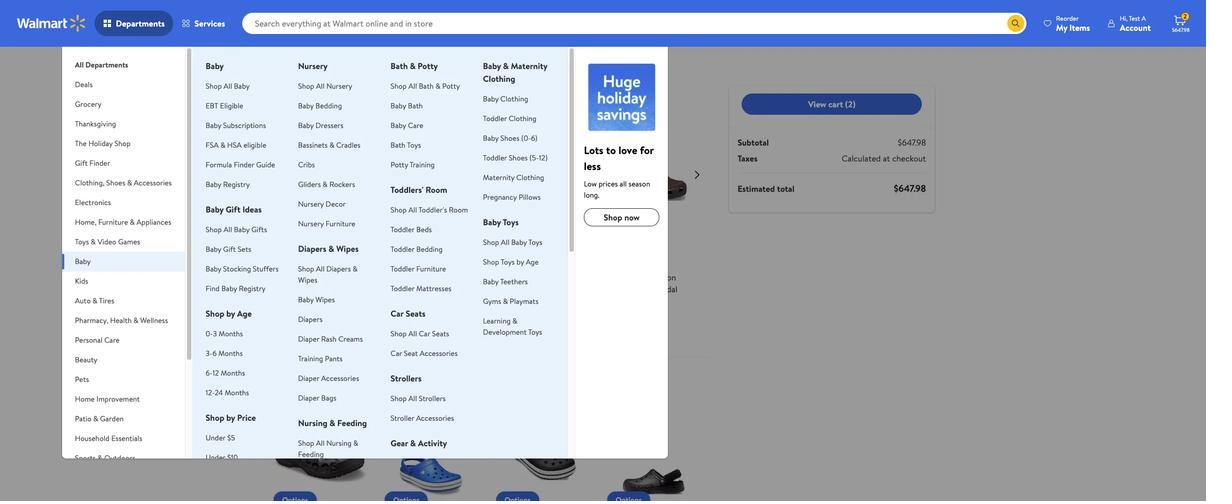 Task type: locate. For each thing, give the bounding box(es) containing it.
1 under from the top
[[206, 433, 226, 443]]

2 horizontal spatial 1-
[[498, 316, 503, 325]]

1 options link from the left
[[274, 219, 317, 236]]

maternity up baby clothing
[[511, 60, 547, 72]]

0 horizontal spatial finder
[[89, 158, 110, 168]]

shoes down gift finder dropdown button
[[106, 177, 125, 188]]

diaper down diapers link
[[298, 334, 319, 344]]

0-
[[206, 328, 213, 339]]

all inside the shop all diapers & wipes
[[316, 264, 325, 274]]

0-3 months
[[206, 328, 243, 339]]

1 horizontal spatial furniture
[[326, 218, 355, 229]]

diapers & wipes
[[298, 243, 359, 255]]

departments button
[[95, 11, 173, 36]]

a
[[1142, 14, 1146, 23]]

0 horizontal spatial crocs toddler & kids crocband clog, sizes 4-6 image
[[385, 134, 478, 227]]

1 vertical spatial gear
[[419, 458, 434, 469]]

baby down the shop all baby gifts link on the left top of the page
[[206, 244, 221, 255]]

baby for baby bath
[[391, 100, 406, 111]]

shoes
[[500, 133, 519, 143], [509, 152, 528, 163], [106, 177, 125, 188]]

1 customers from the top
[[272, 93, 321, 107]]

home,
[[75, 217, 96, 227]]

0 horizontal spatial crocs toddler & kids baya clog image
[[274, 407, 367, 500]]

accessories down pants
[[321, 373, 359, 384]]

diaper up diaper bags
[[298, 373, 319, 384]]

customers down training pants link
[[272, 365, 321, 380]]

search icon image
[[1012, 19, 1020, 28]]

1 4- from the left
[[293, 295, 302, 307]]

baby up shop all baby link
[[206, 60, 224, 72]]

options link for from $19.99 crocs toddler & kids crocband clog, sizes 4-6
[[385, 219, 428, 236]]

low
[[584, 179, 597, 189]]

seller up bassinets
[[292, 119, 307, 128]]

2 clog from the left
[[634, 283, 652, 295]]

0 horizontal spatial feeding
[[298, 449, 324, 460]]

next slide for customers also bought these products list image
[[687, 164, 708, 185]]

nursing down diaper bags link
[[298, 417, 327, 429]]

1-day shipping for $24.99 crocs toddler & kids classic glitter clog, sizes 4-6
[[276, 328, 314, 337]]

furniture inside dropdown button
[[98, 217, 128, 227]]

shop for shop all diapers & wipes
[[298, 264, 314, 274]]

customers for customers also considered
[[272, 365, 321, 380]]

shoes inside dropdown button
[[106, 177, 125, 188]]

clothing for toddler
[[509, 113, 537, 124]]

under for under $10
[[206, 452, 226, 463]]

$647.98 down checkout
[[894, 182, 926, 195]]

$647.98 down 2
[[1172, 26, 1190, 33]]

potty training
[[391, 159, 435, 170]]

diapers for diapers & wipes
[[298, 243, 326, 255]]

shop up under $5
[[206, 412, 224, 423]]

all for diapers & wipes
[[316, 264, 325, 274]]

0 horizontal spatial clog,
[[327, 283, 347, 295]]

shop up the ebt
[[206, 81, 222, 91]]

options down all
[[616, 222, 642, 233]]

$647.98 for estimated total
[[894, 182, 926, 195]]

0 horizontal spatial furniture
[[98, 217, 128, 227]]

0 vertical spatial gift
[[75, 158, 88, 168]]

gear
[[391, 437, 408, 449], [419, 458, 434, 469]]

6 for crocs
[[302, 295, 307, 307]]

12)
[[539, 152, 548, 163]]

bedding for baby bedding
[[316, 100, 342, 111]]

car down crocband
[[391, 308, 404, 319]]

sets
[[238, 244, 251, 255]]

all up baby bedding link
[[316, 81, 325, 91]]

1 clog, from the left
[[327, 283, 347, 295]]

options link up toddler bedding on the left
[[385, 219, 428, 236]]

shoes left the (0-
[[500, 133, 519, 143]]

nursery up shop all nursery link
[[298, 60, 328, 72]]

1 horizontal spatial crocs toddler & kids crocband clog, sizes 4-6 image
[[496, 407, 589, 500]]

2 $19.99 from the left
[[520, 256, 545, 269]]

improvement
[[96, 394, 140, 404]]

1 horizontal spatial seats
[[432, 328, 449, 339]]

1 from from the left
[[385, 256, 407, 269]]

baby for baby shoes (0-6)
[[483, 133, 499, 143]]

2 4- from the left
[[385, 295, 393, 307]]

all for baby toys
[[501, 237, 509, 248]]

0 horizontal spatial day
[[280, 328, 290, 337]]

2 vertical spatial diapers
[[298, 314, 323, 325]]

to inside lots to love for less low prices all season long.
[[606, 143, 616, 157]]

all up glitter
[[316, 264, 325, 274]]

all down the bath & potty
[[408, 81, 417, 91]]

baby inside baby & maternity clothing
[[483, 60, 501, 72]]

also down pants
[[324, 365, 342, 380]]

car left seat
[[391, 348, 402, 359]]

beauty button
[[62, 350, 185, 370]]

baby right 'find'
[[221, 283, 237, 294]]

shoes for baby
[[500, 133, 519, 143]]

1 horizontal spatial age
[[526, 257, 539, 267]]

ebt eligible
[[206, 100, 243, 111]]

0 horizontal spatial 4-
[[293, 295, 302, 307]]

1 horizontal spatial crocs toddler & kids baya clog image
[[496, 134, 589, 227]]

thanksgiving
[[75, 118, 116, 129]]

1-day shipping for from $19.99 crocs toddler & kids crocband clog, sizes 4-6
[[387, 328, 425, 337]]

clog, inside from $19.99 crocs toddler & kids crocband clog, sizes 4-6
[[423, 283, 442, 295]]

shipping down the car seats
[[402, 328, 425, 337]]

toddler for toddler furniture
[[391, 264, 415, 274]]

toys & video games
[[75, 236, 140, 247]]

under left $5
[[206, 433, 226, 443]]

maternity up 'pregnancy'
[[483, 172, 515, 183]]

1 horizontal spatial clog,
[[423, 283, 442, 295]]

2 options link from the left
[[385, 219, 428, 236]]

account
[[1120, 22, 1151, 33]]

1 horizontal spatial 1-
[[387, 328, 391, 337]]

bath down "baby care" 'link'
[[391, 140, 405, 150]]

shop all nursing & feeding link
[[298, 438, 358, 460]]

diapers down diapers & wipes
[[326, 264, 351, 274]]

shipping for from $19.99 crocs toddler & kids baya clog
[[514, 316, 537, 325]]

$19.99 down toddler bedding on the left
[[409, 256, 434, 269]]

pets
[[75, 374, 89, 385]]

furniture for toddler
[[416, 264, 446, 274]]

ii
[[628, 283, 632, 295]]

0 horizontal spatial from
[[385, 256, 407, 269]]

toddler shoes (5-12)
[[483, 152, 548, 163]]

clog up playmats
[[515, 283, 533, 295]]

nursing & feeding
[[298, 417, 367, 429]]

crocs toddler & kids baya clog image
[[496, 134, 589, 227], [274, 407, 367, 500]]

finder inside gift finder dropdown button
[[89, 158, 110, 168]]

baby down 'pregnancy'
[[483, 216, 501, 228]]

shop all baby
[[206, 81, 250, 91]]

shop down 'thanksgiving' dropdown button
[[114, 138, 131, 149]]

6
[[302, 295, 307, 307], [393, 295, 398, 307], [212, 348, 217, 359]]

1 diaper from the top
[[298, 334, 319, 344]]

(2)
[[845, 98, 856, 110]]

2 customers from the top
[[272, 365, 321, 380]]

all inside the shop all nursing & feeding
[[316, 438, 325, 448]]

0 vertical spatial customers
[[272, 93, 321, 107]]

1 vertical spatial $647.98
[[898, 137, 926, 148]]

baby up fsa
[[206, 120, 221, 131]]

& inside the 'learning & development toys'
[[512, 316, 517, 326]]

1 vertical spatial wipes
[[298, 275, 317, 285]]

1 vertical spatial crocs toddler & kids baya clog image
[[274, 407, 367, 500]]

kids inside from $19.99 crocs toddler & kids crocband clog, sizes 4-6
[[445, 272, 460, 283]]

baby bedding
[[298, 100, 342, 111]]

1 vertical spatial age
[[237, 308, 252, 319]]

playmats
[[510, 296, 539, 307]]

1 options from the left
[[282, 222, 308, 233]]

1 vertical spatial training
[[298, 353, 323, 364]]

outdoors
[[104, 453, 135, 463]]

seller for crocs unisex crocband clog sandal image
[[403, 391, 418, 400]]

household essentials button
[[62, 429, 185, 448]]

1 vertical spatial also
[[324, 365, 342, 380]]

baby for baby teethers
[[483, 276, 499, 287]]

1 vertical spatial nursing
[[326, 438, 352, 448]]

crocs men's yukon vista ii clog sandal image
[[607, 134, 700, 227]]

gear down stroller
[[391, 437, 408, 449]]

1 $19.99 from the left
[[409, 256, 434, 269]]

bedding for toddler bedding
[[416, 244, 443, 255]]

under for under $5
[[206, 433, 226, 443]]

1 vertical spatial bedding
[[416, 244, 443, 255]]

2 under from the top
[[206, 452, 226, 463]]

1 vertical spatial under
[[206, 452, 226, 463]]

shop all nursery
[[298, 81, 352, 91]]

from $19.99 crocs toddler & kids crocband clog, sizes 4-6
[[385, 256, 462, 307]]

services button
[[173, 11, 234, 36]]

2 vertical spatial wipes
[[316, 294, 335, 305]]

2 horizontal spatial potty
[[442, 81, 460, 91]]

1 vertical spatial strollers
[[419, 393, 446, 404]]

furniture down decor
[[326, 218, 355, 229]]

best seller inside product group
[[278, 119, 307, 128]]

day for from $19.99 crocs toddler & kids crocband clog, sizes 4-6
[[391, 328, 401, 337]]

clothing for maternity
[[516, 172, 544, 183]]

2 from from the left
[[496, 256, 518, 269]]

bedding down beds
[[416, 244, 443, 255]]

crocs inside 'crocs men's yukon vista ii clog sandal'
[[607, 272, 629, 283]]

1 horizontal spatial day
[[391, 328, 401, 337]]

finder
[[89, 158, 110, 168], [234, 159, 254, 170]]

feeding up shop all nursing & feeding link
[[337, 417, 367, 429]]

0 horizontal spatial potty
[[391, 159, 408, 170]]

1 vertical spatial departments
[[85, 60, 128, 70]]

1 vertical spatial diaper
[[298, 373, 319, 384]]

clog, inside "$24.99 crocs toddler & kids classic glitter clog, sizes 4-6"
[[327, 283, 347, 295]]

crocs toddler & kids classic glitter clog, sizes 4-6 image
[[274, 134, 367, 227]]

car for seat
[[391, 348, 402, 359]]

shop for shop all baby
[[206, 81, 222, 91]]

hi, test a account
[[1120, 14, 1151, 33]]

reduced price
[[389, 119, 429, 128]]

baby for baby bedding
[[298, 100, 314, 111]]

shop for shop all baby toys
[[483, 237, 499, 248]]

1 horizontal spatial 6
[[302, 295, 307, 307]]

2 horizontal spatial 6
[[393, 295, 398, 307]]

crocs inside from $19.99 crocs toddler & kids crocband clog, sizes 4-6
[[385, 272, 406, 283]]

2 horizontal spatial day
[[503, 316, 512, 325]]

test
[[1129, 14, 1140, 23]]

nursing down nursing & feeding
[[326, 438, 352, 448]]

0 horizontal spatial room
[[426, 184, 447, 196]]

day for from $19.99 crocs toddler & kids baya clog
[[503, 316, 512, 325]]

also down shop all nursery
[[324, 93, 342, 107]]

day up development
[[503, 316, 512, 325]]

0 horizontal spatial sizes
[[274, 295, 291, 307]]

clothing up baby clothing
[[483, 73, 515, 84]]

2 crocs from the left
[[385, 272, 406, 283]]

day down classic
[[280, 328, 290, 337]]

diaper for diaper accessories
[[298, 373, 319, 384]]

bassinets
[[298, 140, 328, 150]]

1- for from $19.99 crocs toddler & kids crocband clog, sizes 4-6
[[387, 328, 391, 337]]

shoes for toddler
[[509, 152, 528, 163]]

2 options from the left
[[393, 222, 419, 233]]

nursery up "customers also bought these products"
[[326, 81, 352, 91]]

shop by price
[[206, 412, 256, 423]]

all up seat
[[408, 328, 417, 339]]

all for baby gift ideas
[[224, 224, 232, 235]]

options down nursery decor
[[282, 222, 308, 233]]

baby down toddler clothing
[[483, 133, 499, 143]]

strollers up stroller accessories at bottom
[[419, 393, 446, 404]]

toddlers' room
[[391, 184, 447, 196]]

0 vertical spatial diaper
[[298, 334, 319, 344]]

months for 6-12 months
[[221, 368, 245, 378]]

0 vertical spatial under
[[206, 433, 226, 443]]

& inside "$24.99 crocs toddler & kids classic glitter clog, sizes 4-6"
[[326, 272, 332, 283]]

0 horizontal spatial care
[[104, 335, 120, 345]]

sports
[[75, 453, 96, 463]]

0 vertical spatial to
[[613, 61, 622, 74]]

nursing inside the shop all nursing & feeding
[[326, 438, 352, 448]]

departments up deals dropdown button
[[85, 60, 128, 70]]

0 horizontal spatial shipping
[[291, 328, 314, 337]]

$19.99 inside from $19.99 crocs toddler & kids baya clog
[[520, 256, 545, 269]]

2 also from the top
[[324, 365, 342, 380]]

finder down fsa & hsa eligible on the left top of page
[[234, 159, 254, 170]]

1 vertical spatial feeding
[[298, 449, 324, 460]]

0 vertical spatial bedding
[[316, 100, 342, 111]]

0 vertical spatial diapers
[[298, 243, 326, 255]]

1 horizontal spatial from
[[496, 256, 518, 269]]

0 vertical spatial age
[[526, 257, 539, 267]]

seller inside product group
[[292, 119, 307, 128]]

all for car seats
[[408, 328, 417, 339]]

clothing,
[[75, 177, 105, 188]]

toddler inside "$24.99 crocs toddler & kids classic glitter clog, sizes 4-6"
[[297, 272, 324, 283]]

from inside from $19.99 crocs toddler & kids baya clog
[[496, 256, 518, 269]]

0 horizontal spatial $19.99
[[409, 256, 434, 269]]

all for baby
[[224, 81, 232, 91]]

from inside from $19.99 crocs toddler & kids crocband clog, sizes 4-6
[[385, 256, 407, 269]]

clothing, shoes & accessories
[[75, 177, 172, 188]]

all down nursing & feeding
[[316, 438, 325, 448]]

0 vertical spatial seats
[[406, 308, 426, 319]]

6 inside "$24.99 crocs toddler & kids classic glitter clog, sizes 4-6"
[[302, 295, 307, 307]]

shop for shop all nursery
[[298, 81, 314, 91]]

0 vertical spatial crocs toddler & kids baya clog image
[[496, 134, 589, 227]]

sizes inside from $19.99 crocs toddler & kids crocband clog, sizes 4-6
[[444, 283, 462, 295]]

2 vertical spatial diaper
[[298, 393, 319, 403]]

toddler clothing
[[483, 113, 537, 124]]

finder for gift
[[89, 158, 110, 168]]

age down find baby registry link
[[237, 308, 252, 319]]

1-day shipping down the car seats
[[387, 328, 425, 337]]

months
[[219, 328, 243, 339], [218, 348, 243, 359], [221, 368, 245, 378], [225, 387, 249, 398]]

decor
[[326, 199, 346, 209]]

clothing up the (0-
[[509, 113, 537, 124]]

the holiday shop
[[75, 138, 131, 149]]

6 inside from $19.99 crocs toddler & kids crocband clog, sizes 4-6
[[393, 295, 398, 307]]

baby registry link
[[206, 179, 250, 190]]

baby up gyms
[[483, 276, 499, 287]]

diaper for diaper bags
[[298, 393, 319, 403]]

departments inside popup button
[[116, 18, 165, 29]]

1- up development
[[498, 316, 503, 325]]

0 horizontal spatial training
[[298, 353, 323, 364]]

all for nursery
[[316, 81, 325, 91]]

nursery for nursery decor
[[298, 199, 324, 209]]

seats
[[406, 308, 426, 319], [432, 328, 449, 339]]

1 clog from the left
[[515, 283, 533, 295]]

crocs toddler & kids crocband clog, sizes 4-6 image
[[385, 134, 478, 227], [496, 407, 589, 500]]

seats down 3094
[[432, 328, 449, 339]]

$10
[[227, 452, 238, 463]]

shop up these
[[391, 81, 407, 91]]

care inside dropdown button
[[104, 335, 120, 345]]

fsa & hsa eligible
[[206, 140, 266, 150]]

1 vertical spatial by
[[226, 308, 235, 319]]

product group
[[274, 113, 367, 353], [385, 113, 478, 353], [496, 113, 589, 353], [607, 113, 700, 353], [274, 385, 367, 501], [385, 385, 478, 501], [496, 385, 589, 501], [607, 385, 700, 501]]

baby inside dropdown button
[[75, 256, 91, 267]]

best seller for crocs unisex crocband clog sandal image
[[389, 391, 418, 400]]

activity down gear & activity
[[443, 458, 468, 469]]

learning
[[483, 316, 511, 326]]

clothing, shoes & accessories button
[[62, 173, 185, 193]]

0 vertical spatial car
[[391, 308, 404, 319]]

1 vertical spatial diapers
[[326, 264, 351, 274]]

0 horizontal spatial 1-
[[276, 328, 280, 337]]

& inside the shop all diapers & wipes
[[353, 264, 358, 274]]

1-day shipping down diapers link
[[276, 328, 314, 337]]

nursery for nursery
[[298, 60, 328, 72]]

shop for shop all nursing & feeding
[[298, 438, 314, 448]]

baby up baby dressers
[[298, 100, 314, 111]]

$19.99 inside from $19.99 crocs toddler & kids crocband clog, sizes 4-6
[[409, 256, 434, 269]]

toddler beds
[[391, 224, 432, 235]]

1 horizontal spatial finder
[[234, 159, 254, 170]]

1 horizontal spatial shipping
[[402, 328, 425, 337]]

furniture up mattresses
[[416, 264, 446, 274]]

0 vertical spatial departments
[[116, 18, 165, 29]]

customers down shop all nursery
[[272, 93, 321, 107]]

options for from $19.99 crocs toddler & kids baya clog
[[505, 222, 531, 233]]

& inside sports & outdoors dropdown button
[[98, 453, 103, 463]]

registry down baby stocking stuffers
[[239, 283, 266, 294]]

3 crocs from the left
[[496, 272, 518, 283]]

day inside product group
[[280, 328, 290, 337]]

1 horizontal spatial $19.99
[[520, 256, 545, 269]]

3-6 months
[[206, 348, 243, 359]]

1 crocs from the left
[[274, 272, 295, 283]]

furniture up toys & video games
[[98, 217, 128, 227]]

gear down gear & activity
[[419, 458, 434, 469]]

1 vertical spatial seats
[[432, 328, 449, 339]]

2 diaper from the top
[[298, 373, 319, 384]]

6 for $19.99
[[393, 295, 398, 307]]

1 vertical spatial shoes
[[509, 152, 528, 163]]

seats up shop all car seats
[[406, 308, 426, 319]]

1 vertical spatial maternity
[[483, 172, 515, 183]]

2 horizontal spatial shipping
[[514, 316, 537, 325]]

(5-
[[530, 152, 539, 163]]

baby up the 470 on the bottom of page
[[298, 294, 314, 305]]

home improvement
[[75, 394, 140, 404]]

1 vertical spatial gift
[[226, 203, 241, 215]]

wipes up the 470 on the bottom of page
[[316, 294, 335, 305]]

1 vertical spatial to
[[606, 143, 616, 157]]

under $5 link
[[206, 433, 235, 443]]

also
[[324, 93, 342, 107], [324, 365, 342, 380]]

& inside pharmacy, health & wellness 'dropdown button'
[[133, 315, 138, 326]]

customers for customers also bought these products
[[272, 93, 321, 107]]

finder down holiday
[[89, 158, 110, 168]]

months right 3
[[219, 328, 243, 339]]

items
[[1069, 22, 1090, 33]]

care for personal care
[[104, 335, 120, 345]]

gift left "sets"
[[223, 244, 236, 255]]

1 horizontal spatial clog
[[634, 283, 652, 295]]

4 crocs from the left
[[607, 272, 629, 283]]

clothing
[[483, 73, 515, 84], [500, 94, 528, 104], [509, 113, 537, 124], [516, 172, 544, 183]]

accessories down gift finder dropdown button
[[134, 177, 172, 188]]

(0-
[[521, 133, 531, 143]]

all up toddler beds
[[408, 205, 417, 215]]

toys up shop toys by age on the bottom left of the page
[[528, 237, 542, 248]]

sizes inside "$24.99 crocs toddler & kids classic glitter clog, sizes 4-6"
[[274, 295, 291, 307]]

6 up diapers link
[[302, 295, 307, 307]]

2 vertical spatial car
[[391, 348, 402, 359]]

guide
[[256, 159, 275, 170]]

gift for baby gift sets
[[223, 244, 236, 255]]

eligible
[[220, 100, 243, 111]]

options link for $24.99 crocs toddler & kids classic glitter clog, sizes 4-6
[[274, 219, 317, 236]]

shop inside the shop all diapers & wipes
[[298, 264, 314, 274]]

clothing up toddler clothing link
[[500, 94, 528, 104]]

shop
[[206, 81, 222, 91], [298, 81, 314, 91], [391, 81, 407, 91], [114, 138, 131, 149], [391, 205, 407, 215], [604, 211, 622, 223], [206, 224, 222, 235], [483, 237, 499, 248], [483, 257, 499, 267], [298, 264, 314, 274], [206, 308, 224, 319], [391, 328, 407, 339], [391, 393, 407, 404], [206, 412, 224, 423], [298, 438, 314, 448], [391, 458, 407, 469]]

2 vertical spatial gift
[[223, 244, 236, 255]]

shop inside the shop all nursing & feeding
[[298, 438, 314, 448]]

baby down baby registry
[[206, 203, 224, 215]]

home improvement button
[[62, 389, 185, 409]]

total
[[777, 183, 795, 194]]

accessories down shop all strollers
[[416, 413, 454, 423]]

shipping inside product group
[[291, 328, 314, 337]]

shop down nursing & feeding
[[298, 438, 314, 448]]

$19.99 up the teethers
[[520, 256, 545, 269]]

best seller up baby shoes (0-6)
[[500, 119, 529, 128]]

months for 12-24 months
[[225, 387, 249, 398]]

car seat accessories link
[[391, 348, 458, 359]]

4- inside from $19.99 crocs toddler & kids crocband clog, sizes 4-6
[[385, 295, 393, 307]]

1 also from the top
[[324, 93, 342, 107]]

best left diaper bags link
[[278, 391, 290, 400]]

1 vertical spatial potty
[[442, 81, 460, 91]]

all up the stroller accessories link
[[408, 393, 417, 404]]

diaper accessories
[[298, 373, 359, 384]]

2 clog, from the left
[[423, 283, 442, 295]]

mattresses
[[416, 283, 451, 294]]

shop up glitter
[[298, 264, 314, 274]]

2 vertical spatial shoes
[[106, 177, 125, 188]]

rockers
[[329, 179, 355, 190]]

toys & video games button
[[62, 232, 185, 252]]

clog, for from $19.99
[[423, 283, 442, 295]]

3 options link from the left
[[496, 219, 539, 236]]

bath toys link
[[391, 140, 421, 150]]

creams
[[338, 334, 363, 344]]

months for 3-6 months
[[218, 348, 243, 359]]

baby for baby dropdown button in the bottom of the page
[[75, 256, 91, 267]]

shop for shop all toddler's room
[[391, 205, 407, 215]]

3 diaper from the top
[[298, 393, 319, 403]]

view cart (2) button
[[742, 94, 922, 115]]

by up the teethers
[[517, 257, 524, 267]]

3 options from the left
[[505, 222, 531, 233]]

0 horizontal spatial bedding
[[316, 100, 342, 111]]

1 horizontal spatial bedding
[[416, 244, 443, 255]]

from $19.99 crocs toddler & kids baya clog
[[496, 256, 572, 295]]

0 vertical spatial also
[[324, 93, 342, 107]]

baby teethers
[[483, 276, 528, 287]]

clothing up pillows
[[516, 172, 544, 183]]

to for added
[[613, 61, 622, 74]]

to for lots
[[606, 143, 616, 157]]

baby up eligible
[[234, 81, 250, 91]]

diapers down 'baby wipes' link
[[298, 314, 323, 325]]

from
[[385, 256, 407, 269], [496, 256, 518, 269]]

activity
[[418, 437, 447, 449], [443, 458, 468, 469]]

shipping for $24.99 crocs toddler & kids classic glitter clog, sizes 4-6
[[291, 328, 314, 337]]

1 horizontal spatial feeding
[[337, 417, 367, 429]]

1 horizontal spatial care
[[408, 120, 423, 131]]

bath toys
[[391, 140, 421, 150]]

1 vertical spatial customers
[[272, 365, 321, 380]]

shop for shop all baby gifts
[[206, 224, 222, 235]]

from for from $19.99 crocs toddler & kids baya clog
[[496, 256, 518, 269]]

0 horizontal spatial 1-day shipping
[[276, 328, 314, 337]]

at
[[883, 152, 890, 164]]

2 vertical spatial potty
[[391, 159, 408, 170]]

4- inside "$24.99 crocs toddler & kids classic glitter clog, sizes 4-6"
[[293, 295, 302, 307]]

sizes
[[444, 283, 462, 295], [274, 295, 291, 307]]

diaper left bags
[[298, 393, 319, 403]]

baby up the bath toys
[[391, 120, 406, 131]]

2 horizontal spatial 1-day shipping
[[498, 316, 537, 325]]

also for bought
[[324, 93, 342, 107]]

$647.98
[[1172, 26, 1190, 33], [898, 137, 926, 148], [894, 182, 926, 195]]

maternity clothing
[[483, 172, 544, 183]]

0 vertical spatial by
[[517, 257, 524, 267]]

shop inside shop now 'link'
[[604, 211, 622, 223]]



Task type: describe. For each thing, give the bounding box(es) containing it.
wipes inside the shop all diapers & wipes
[[298, 275, 317, 285]]

seller for the left "crocs toddler & kids baya clog" image
[[292, 391, 307, 400]]

baby for baby care
[[391, 120, 406, 131]]

diaper bags
[[298, 393, 336, 403]]

toys inside dropdown button
[[75, 236, 89, 247]]

bath up shop all bath & potty link
[[391, 60, 408, 72]]

subtotal
[[738, 137, 769, 148]]

0 horizontal spatial age
[[237, 308, 252, 319]]

0 vertical spatial strollers
[[391, 372, 422, 384]]

kids inside from $19.99 crocs toddler & kids baya clog
[[556, 272, 572, 283]]

shop all baby gifts link
[[206, 224, 267, 235]]

all for strollers
[[408, 393, 417, 404]]

fsa
[[206, 140, 219, 150]]

cart
[[828, 98, 843, 110]]

formula finder guide
[[206, 159, 275, 170]]

clog, for $24.99
[[327, 283, 347, 295]]

shop all car seats link
[[391, 328, 449, 339]]

crocband
[[385, 283, 421, 295]]

toddler for toddler mattresses
[[391, 283, 415, 294]]

all down gear & activity
[[408, 458, 417, 469]]

furniture for home,
[[98, 217, 128, 227]]

toddler inside from $19.99 crocs toddler & kids crocband clog, sizes 4-6
[[408, 272, 436, 283]]

& inside clothing, shoes & accessories dropdown button
[[127, 177, 132, 188]]

toddler for toddler bedding
[[391, 244, 415, 255]]

clog inside from $19.99 crocs toddler & kids baya clog
[[515, 283, 533, 295]]

baby shoes (0-6) link
[[483, 133, 538, 143]]

for
[[640, 143, 654, 157]]

baby for baby subscriptions
[[206, 120, 221, 131]]

ebt
[[206, 100, 218, 111]]

baby teethers link
[[483, 276, 528, 287]]

1 vertical spatial activity
[[443, 458, 468, 469]]

shop all strollers link
[[391, 393, 446, 404]]

maternity inside baby & maternity clothing
[[511, 60, 547, 72]]

toddler for toddler beds
[[391, 224, 415, 235]]

stuffers
[[253, 264, 279, 274]]

baby care link
[[391, 120, 423, 131]]

seller for "crocs toddler & kids baya clog" image to the right
[[514, 119, 529, 128]]

nursery for nursery furniture
[[298, 218, 324, 229]]

baby gift sets link
[[206, 244, 251, 255]]

bassinets & cradles
[[298, 140, 361, 150]]

diaper for diaper rash creams
[[298, 334, 319, 344]]

toys up potty training link
[[407, 140, 421, 150]]

toddler for toddler shoes (5-12)
[[483, 152, 507, 163]]

shop for shop toys by age
[[483, 257, 499, 267]]

toddler mattresses link
[[391, 283, 451, 294]]

fsa & hsa eligible link
[[206, 140, 266, 150]]

$19.99 for from $19.99 crocs toddler & kids crocband clog, sizes 4-6
[[409, 256, 434, 269]]

kids inside kids dropdown button
[[75, 276, 88, 286]]

lots
[[584, 143, 604, 157]]

considered
[[344, 365, 395, 380]]

household
[[75, 433, 109, 444]]

0 vertical spatial wipes
[[336, 243, 359, 255]]

hi,
[[1120, 14, 1128, 23]]

baby for baby gift ideas
[[206, 203, 224, 215]]

diapers inside the shop all diapers & wipes
[[326, 264, 351, 274]]

toddler inside from $19.99 crocs toddler & kids baya clog
[[519, 272, 547, 283]]

2263
[[530, 299, 544, 308]]

6-12 months link
[[206, 368, 245, 378]]

seller for crocs toddler & kids classic glitter clog, sizes 4-6 image
[[292, 119, 307, 128]]

shop for shop by price
[[206, 412, 224, 423]]

day for $24.99 crocs toddler & kids classic glitter clog, sizes 4-6
[[280, 328, 290, 337]]

nursery decor
[[298, 199, 346, 209]]

baby image
[[584, 60, 659, 135]]

4 options link from the left
[[607, 219, 650, 236]]

crocs inside "$24.99 crocs toddler & kids classic glitter clog, sizes 4-6"
[[274, 272, 295, 283]]

furniture for nursery
[[326, 218, 355, 229]]

best left baby dressers
[[278, 119, 290, 128]]

& inside the shop all nursing & feeding
[[353, 438, 358, 448]]

gliders & rockers link
[[298, 179, 355, 190]]

training pants
[[298, 353, 343, 364]]

deals
[[75, 79, 93, 90]]

shop for shop all bath & potty
[[391, 81, 407, 91]]

shop for shop by age
[[206, 308, 224, 319]]

subscriptions
[[223, 120, 266, 131]]

yukon
[[654, 272, 676, 283]]

toddler for toddler clothing
[[483, 113, 507, 124]]

shop for shop all car seats
[[391, 328, 407, 339]]

all up deals
[[75, 60, 84, 70]]

sizes for crocs
[[274, 295, 291, 307]]

vista
[[607, 283, 625, 295]]

crocs inside from $19.99 crocs toddler & kids baya clog
[[496, 272, 518, 283]]

toys up baby teethers 'link'
[[501, 257, 515, 267]]

$5
[[227, 433, 235, 443]]

patio & garden
[[75, 413, 124, 424]]

bassinets & cradles link
[[298, 140, 361, 150]]

0 vertical spatial nursing
[[298, 417, 327, 429]]

gifts
[[251, 224, 267, 235]]

baby gift sets
[[206, 244, 251, 255]]

1 vertical spatial car
[[419, 328, 430, 339]]

auto & tires
[[75, 295, 114, 306]]

product group containing $24.99
[[274, 113, 367, 353]]

shipping for from $19.99 crocs toddler & kids crocband clog, sizes 4-6
[[402, 328, 425, 337]]

options for $24.99 crocs toddler & kids classic glitter clog, sizes 4-6
[[282, 222, 308, 233]]

find
[[206, 283, 220, 294]]

1 vertical spatial registry
[[239, 283, 266, 294]]

sports & outdoors button
[[62, 448, 185, 468]]

baby for baby gift sets
[[206, 244, 221, 255]]

reduced
[[389, 119, 413, 128]]

best seller for the left "crocs toddler & kids baya clog" image
[[278, 391, 307, 400]]

car for seats
[[391, 308, 404, 319]]

shop all car seats
[[391, 328, 449, 339]]

0 vertical spatial training
[[410, 159, 435, 170]]

dressers
[[316, 120, 343, 131]]

shoes for clothing,
[[106, 177, 125, 188]]

best seller for "crocs toddler & kids baya clog" image to the right
[[500, 119, 529, 128]]

bought
[[344, 93, 378, 107]]

baby left gifts
[[234, 224, 250, 235]]

& inside from $19.99 crocs toddler & kids crocband clog, sizes 4-6
[[438, 272, 443, 283]]

toddler bedding
[[391, 244, 443, 255]]

by for price
[[226, 412, 235, 423]]

all for toddlers' room
[[408, 205, 417, 215]]

walmart image
[[17, 15, 86, 32]]

shop for shop all gear & activity
[[391, 458, 407, 469]]

baby for baby wipes
[[298, 294, 314, 305]]

product group containing crocs men's yukon vista ii clog sandal
[[607, 113, 700, 353]]

stroller
[[391, 413, 414, 423]]

reorder
[[1056, 14, 1079, 23]]

& inside toys & video games dropdown button
[[91, 236, 96, 247]]

1 horizontal spatial gear
[[419, 458, 434, 469]]

view cart (2)
[[808, 98, 856, 110]]

toys inside the 'learning & development toys'
[[528, 327, 542, 337]]

4- for crocs
[[293, 295, 302, 307]]

pillows
[[519, 192, 541, 202]]

toddler's
[[419, 205, 447, 215]]

under $5
[[206, 433, 235, 443]]

from for from $19.99 crocs toddler & kids crocband clog, sizes 4-6
[[385, 256, 407, 269]]

0 vertical spatial activity
[[418, 437, 447, 449]]

$647.98 for subtotal
[[898, 137, 926, 148]]

shop inside the holiday shop dropdown button
[[114, 138, 131, 149]]

baby clothing link
[[483, 94, 528, 104]]

find baby registry
[[206, 283, 266, 294]]

1- for from $19.99 crocs toddler & kids baya clog
[[498, 316, 503, 325]]

accessories down shop all car seats link
[[420, 348, 458, 359]]

home, furniture & appliances
[[75, 217, 171, 227]]

car seats
[[391, 308, 426, 319]]

best seller for crocs toddler & kids classic glitter clog, sizes 4-6 image
[[278, 119, 307, 128]]

under $10 link
[[206, 452, 238, 463]]

crocs unisex baya lined fuzz strap clogs image
[[607, 407, 700, 500]]

4 options from the left
[[616, 222, 642, 233]]

garden
[[100, 413, 124, 424]]

kids inside "$24.99 crocs toddler & kids classic glitter clog, sizes 4-6"
[[334, 272, 349, 283]]

0 horizontal spatial seats
[[406, 308, 426, 319]]

accessories inside dropdown button
[[134, 177, 172, 188]]

$24.99 crocs toddler & kids classic glitter clog, sizes 4-6
[[274, 256, 349, 307]]

gift for baby gift ideas
[[226, 203, 241, 215]]

clog inside 'crocs men's yukon vista ii clog sandal'
[[634, 283, 652, 295]]

baby bath link
[[391, 100, 423, 111]]

bath up products
[[419, 81, 434, 91]]

crocs unisex crocband clog sandal image
[[385, 407, 478, 500]]

baby for baby dressers
[[298, 120, 314, 131]]

baby for baby stocking stuffers
[[206, 264, 221, 274]]

gift inside dropdown button
[[75, 158, 88, 168]]

Walmart Site-Wide search field
[[242, 13, 1026, 34]]

health
[[110, 315, 132, 326]]

bath & potty
[[391, 60, 438, 72]]

stocking
[[223, 264, 251, 274]]

also for considered
[[324, 365, 342, 380]]

0 horizontal spatial 6
[[212, 348, 217, 359]]

gyms & playmats
[[483, 296, 539, 307]]

1 vertical spatial room
[[449, 205, 468, 215]]

appliances
[[137, 217, 171, 227]]

4- for $19.99
[[385, 295, 393, 307]]

pharmacy, health & wellness
[[75, 315, 168, 326]]

best up baby shoes (0-6)
[[500, 119, 513, 128]]

1 vertical spatial crocs toddler & kids crocband clog, sizes 4-6 image
[[496, 407, 589, 500]]

0 vertical spatial feeding
[[337, 417, 367, 429]]

& inside from $19.99 crocs toddler & kids baya clog
[[549, 272, 554, 283]]

0 vertical spatial room
[[426, 184, 447, 196]]

$19.99 for from $19.99 crocs toddler & kids baya clog
[[520, 256, 545, 269]]

bath up price
[[408, 100, 423, 111]]

holiday
[[88, 138, 113, 149]]

auto
[[75, 295, 91, 306]]

0 vertical spatial gear
[[391, 437, 408, 449]]

& inside 'auto & tires' dropdown button
[[93, 295, 97, 306]]

clothing inside baby & maternity clothing
[[483, 73, 515, 84]]

reorder my items
[[1056, 14, 1090, 33]]

baby for baby toys
[[483, 216, 501, 228]]

baby for baby & maternity clothing
[[483, 60, 501, 72]]

by for age
[[226, 308, 235, 319]]

shop all diapers & wipes link
[[298, 264, 358, 285]]

baby for baby clothing
[[483, 94, 499, 104]]

rash
[[321, 334, 337, 344]]

baby bedding link
[[298, 100, 342, 111]]

Search search field
[[242, 13, 1026, 34]]

shop all baby link
[[206, 81, 250, 91]]

baby for baby registry
[[206, 179, 221, 190]]

feeding inside the shop all nursing & feeding
[[298, 449, 324, 460]]

calculated at checkout
[[842, 152, 926, 164]]

shop for shop now
[[604, 211, 622, 223]]

& inside baby & maternity clothing
[[503, 60, 509, 72]]

options link for from $19.99 crocs toddler & kids baya clog
[[496, 219, 539, 236]]

toys up 'shop all baby toys' link
[[503, 216, 519, 228]]

1-day shipping for from $19.99 crocs toddler & kids baya clog
[[498, 316, 537, 325]]

& inside patio & garden dropdown button
[[93, 413, 98, 424]]

ebt eligible link
[[206, 100, 243, 111]]

0 vertical spatial potty
[[418, 60, 438, 72]]

best up stroller
[[389, 391, 401, 400]]

0 vertical spatial registry
[[223, 179, 250, 190]]

the holiday shop button
[[62, 134, 185, 154]]

0 vertical spatial $647.98
[[1172, 26, 1190, 33]]

eligible
[[243, 140, 266, 150]]

tires
[[99, 295, 114, 306]]

sizes for $19.99
[[444, 283, 462, 295]]

calculated
[[842, 152, 881, 164]]

baby wipes
[[298, 294, 335, 305]]

taxes
[[738, 152, 758, 164]]

shop all strollers
[[391, 393, 446, 404]]

6-
[[206, 368, 213, 378]]

0-3 months link
[[206, 328, 243, 339]]

shop all gear & activity
[[391, 458, 468, 469]]

clothing for baby
[[500, 94, 528, 104]]

baby up shop toys by age on the bottom left of the page
[[511, 237, 527, 248]]

toddler bedding link
[[391, 244, 443, 255]]

diaper rash creams
[[298, 334, 363, 344]]

ideas
[[243, 203, 262, 215]]

months for 0-3 months
[[219, 328, 243, 339]]

& inside home, furniture & appliances dropdown button
[[130, 217, 135, 227]]

baby & maternity clothing
[[483, 60, 547, 84]]

$24.99
[[274, 256, 302, 269]]

finder for formula
[[234, 159, 254, 170]]

shop toys by age
[[483, 257, 539, 267]]

0 vertical spatial crocs toddler & kids crocband clog, sizes 4-6 image
[[385, 134, 478, 227]]

all for bath & potty
[[408, 81, 417, 91]]

baby bath
[[391, 100, 423, 111]]

glitter
[[301, 283, 325, 295]]

1- for $24.99 crocs toddler & kids classic glitter clog, sizes 4-6
[[276, 328, 280, 337]]



Task type: vqa. For each thing, say whether or not it's contained in the screenshot.
Baby related to Baby Gift Ideas
yes



